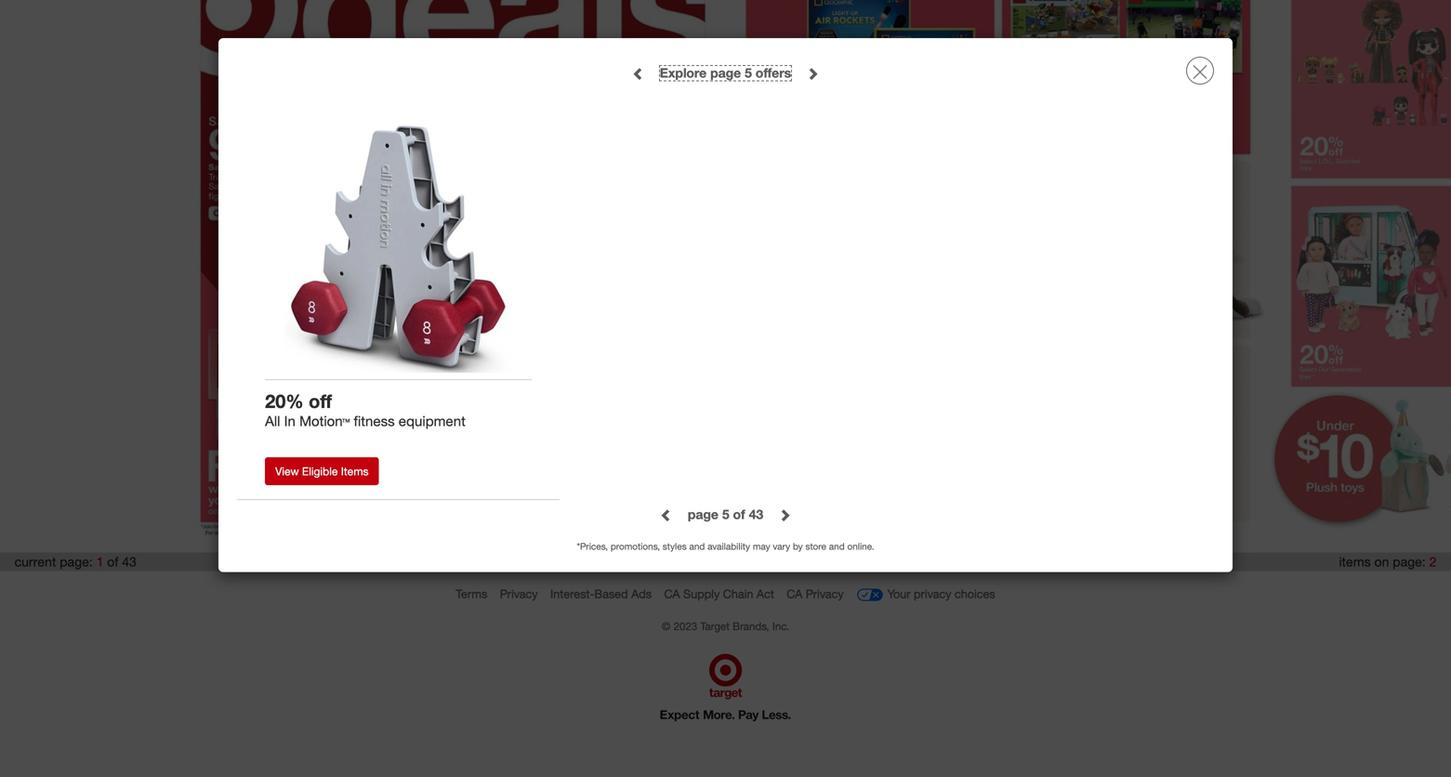 Task type: vqa. For each thing, say whether or not it's contained in the screenshot.
and
yes



Task type: locate. For each thing, give the bounding box(es) containing it.
privacy
[[914, 587, 952, 601]]

chevron right image right offers
[[806, 67, 819, 80]]

1 vertical spatial of
[[107, 554, 118, 570]]

0 vertical spatial 5
[[745, 65, 752, 81]]

5 up * prices, promotions, styles and availability may vary by store and online.
[[722, 506, 730, 523]]

view
[[275, 465, 299, 479]]

1 vertical spatial 43
[[122, 554, 137, 570]]

0 horizontal spatial ca
[[664, 587, 680, 601]]

chevron right image up vary
[[778, 509, 791, 522]]

0 vertical spatial 43
[[749, 506, 764, 523]]

chevron right image for explore page 5 offers
[[806, 67, 819, 80]]

2 and from the left
[[829, 541, 845, 552]]

may
[[753, 541, 771, 552]]

interest-based ads link
[[551, 587, 652, 601]]

© 2023 target brands, inc.
[[662, 620, 789, 633]]

of
[[733, 506, 745, 523], [107, 554, 118, 570]]

privacy link
[[500, 587, 538, 601]]

43 right 1
[[122, 554, 137, 570]]

43
[[749, 506, 764, 523], [122, 554, 137, 570]]

of up availability
[[733, 506, 745, 523]]

2 ca from the left
[[787, 587, 803, 601]]

1 horizontal spatial ca
[[787, 587, 803, 601]]

*
[[577, 541, 580, 552]]

0 horizontal spatial 43
[[122, 554, 137, 570]]

interest-
[[551, 587, 595, 601]]

chevron right image for page 5 of 43
[[778, 509, 791, 522]]

ca supply chain act
[[664, 587, 774, 601]]

chevron right image
[[806, 67, 819, 80], [778, 509, 791, 522]]

page: left 1
[[60, 554, 93, 570]]

5 left offers
[[745, 65, 752, 81]]

ca left supply
[[664, 587, 680, 601]]

©
[[662, 620, 671, 633]]

1 horizontal spatial chevron right image
[[806, 67, 819, 80]]

ca right the act
[[787, 587, 803, 601]]

0 horizontal spatial and
[[689, 541, 705, 552]]

ads
[[632, 587, 652, 601]]

0 horizontal spatial of
[[107, 554, 118, 570]]

privacy left ccpa icon at the right of page
[[806, 587, 844, 601]]

and right store
[[829, 541, 845, 552]]

and
[[689, 541, 705, 552], [829, 541, 845, 552]]

and right the styles
[[689, 541, 705, 552]]

vary
[[773, 541, 791, 552]]

ca for ca privacy
[[787, 587, 803, 601]]

chain
[[723, 587, 754, 601]]

all in motion™ fitness equipment image
[[272, 119, 525, 373]]

1 and from the left
[[689, 541, 705, 552]]

ca privacy
[[787, 587, 844, 601]]

page 5 of 43
[[688, 506, 764, 523]]

act
[[757, 587, 774, 601]]

interest-based ads
[[551, 587, 652, 601]]

page right explore
[[711, 65, 741, 81]]

2
[[1430, 554, 1437, 570]]

page right chevron left image at the bottom of the page
[[688, 506, 719, 523]]

ca
[[664, 587, 680, 601], [787, 587, 803, 601]]

chevron left image
[[660, 509, 673, 522]]

page:
[[60, 554, 93, 570], [1393, 554, 1426, 570]]

choices
[[955, 587, 996, 601]]

43 up may
[[749, 506, 764, 523]]

of right 1
[[107, 554, 118, 570]]

0 horizontal spatial chevron right image
[[778, 509, 791, 522]]

current
[[15, 554, 56, 570]]

privacy
[[500, 587, 538, 601], [806, 587, 844, 601]]

1 horizontal spatial 43
[[749, 506, 764, 523]]

page
[[711, 65, 741, 81], [688, 506, 719, 523]]

items
[[1339, 554, 1371, 570]]

1 horizontal spatial and
[[829, 541, 845, 552]]

terms
[[456, 587, 488, 601]]

1 ca from the left
[[664, 587, 680, 601]]

0 horizontal spatial privacy
[[500, 587, 538, 601]]

ccpa image
[[856, 581, 884, 609]]

inc.
[[773, 620, 789, 633]]

supply
[[683, 587, 720, 601]]

1 vertical spatial page
[[688, 506, 719, 523]]

0 vertical spatial of
[[733, 506, 745, 523]]

page 5 of 43 element
[[688, 506, 764, 523]]

your privacy choices link
[[856, 581, 996, 609]]

1 horizontal spatial privacy
[[806, 587, 844, 601]]

styles
[[663, 541, 687, 552]]

0 horizontal spatial page:
[[60, 554, 93, 570]]

page: left "2"
[[1393, 554, 1426, 570]]

1 vertical spatial 5
[[722, 506, 730, 523]]

ca supply chain act link
[[664, 587, 774, 601]]

1 horizontal spatial page:
[[1393, 554, 1426, 570]]

target
[[701, 620, 730, 633]]

5
[[745, 65, 752, 81], [722, 506, 730, 523]]

2 page: from the left
[[1393, 554, 1426, 570]]

your privacy choices
[[888, 587, 996, 601]]

1 horizontal spatial of
[[733, 506, 745, 523]]

page 2 image
[[726, 0, 1271, 543]]

2 privacy from the left
[[806, 587, 844, 601]]

privacy right terms
[[500, 587, 538, 601]]

promotions,
[[611, 541, 660, 552]]

0 vertical spatial chevron right image
[[806, 67, 819, 80]]

1 vertical spatial chevron right image
[[778, 509, 791, 522]]

close image
[[1193, 64, 1208, 79]]

equipment
[[399, 413, 466, 430]]



Task type: describe. For each thing, give the bounding box(es) containing it.
eligible
[[302, 465, 338, 479]]

by
[[793, 541, 803, 552]]

online.
[[848, 541, 875, 552]]

page 3 image
[[1271, 0, 1452, 543]]

* prices, promotions, styles and availability may vary by store and online.
[[577, 541, 875, 552]]

20%
[[265, 390, 304, 413]]

20% off all in motion™ fitness equipment
[[265, 390, 466, 430]]

items
[[341, 465, 369, 479]]

motion™
[[299, 413, 350, 430]]

store
[[806, 541, 827, 552]]

terms link
[[456, 587, 488, 601]]

explore
[[660, 65, 707, 81]]

chevron left image
[[632, 67, 645, 80]]

ca privacy link
[[787, 587, 844, 601]]

all in motion™ fitness equipment link
[[265, 413, 532, 430]]

2023
[[674, 620, 698, 633]]

off
[[309, 390, 332, 413]]

in
[[284, 413, 296, 430]]

page 1 image
[[180, 0, 726, 543]]

on
[[1375, 554, 1390, 570]]

brands,
[[733, 620, 770, 633]]

1 privacy from the left
[[500, 587, 538, 601]]

0 vertical spatial page
[[711, 65, 741, 81]]

availability
[[708, 541, 750, 552]]

1
[[96, 554, 104, 570]]

explore page 5 of 43 element
[[660, 65, 791, 81]]

current page: 1 of 43
[[15, 554, 137, 570]]

view eligible items
[[275, 465, 369, 479]]

1 horizontal spatial 5
[[745, 65, 752, 81]]

items on page: 2
[[1339, 554, 1437, 570]]

explore page 5 offers
[[660, 65, 791, 81]]

offers
[[756, 65, 791, 81]]

your
[[888, 587, 911, 601]]

prices,
[[580, 541, 608, 552]]

fitness
[[354, 413, 395, 430]]

0 horizontal spatial 5
[[722, 506, 730, 523]]

based
[[595, 587, 628, 601]]

all
[[265, 413, 280, 430]]

ca for ca supply chain act
[[664, 587, 680, 601]]

1 page: from the left
[[60, 554, 93, 570]]



